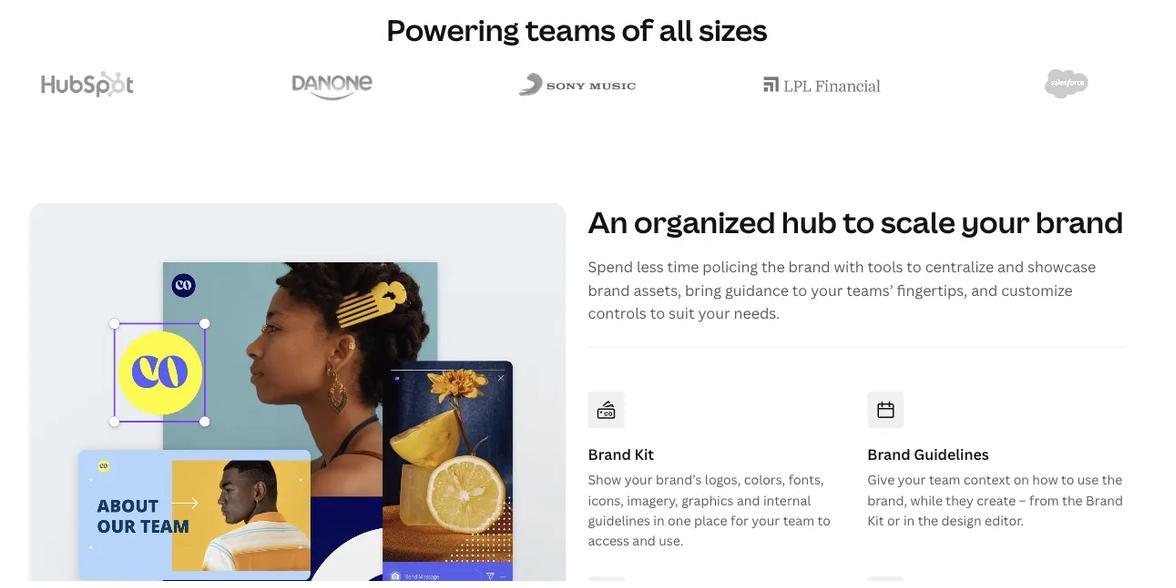 Task type: vqa. For each thing, say whether or not it's contained in the screenshot.
[1]how
no



Task type: describe. For each thing, give the bounding box(es) containing it.
spend
[[588, 257, 634, 277]]

the right use
[[1103, 471, 1123, 488]]

an
[[588, 202, 628, 241]]

in inside brand guidelines give your team context on how to use the brand, while they create – from the brand kit or in the design editor.
[[904, 512, 915, 529]]

context
[[964, 471, 1011, 488]]

brand kit show your brand's logos, colors, fonts, icons, imagery, graphics and internal guidelines in one place for your team to access and use.
[[588, 445, 831, 550]]

all
[[660, 9, 693, 49]]

and down centralize
[[972, 280, 998, 300]]

to right tools
[[907, 257, 922, 277]]

brand for brand guidelines
[[868, 445, 911, 464]]

use.
[[659, 532, 684, 550]]

assets,
[[634, 280, 682, 300]]

use
[[1078, 471, 1100, 488]]

your inside brand guidelines give your team context on how to use the brand, while they create – from the brand kit or in the design editor.
[[898, 471, 927, 488]]

imagery,
[[627, 492, 679, 509]]

an organized hub to scale your brand
[[588, 202, 1124, 241]]

brand,
[[868, 492, 908, 509]]

powering teams of all sizes
[[387, 9, 768, 49]]

fonts,
[[789, 471, 824, 488]]

your right for
[[752, 512, 780, 529]]

from
[[1030, 492, 1060, 509]]

spend less time policing the brand with tools to centralize and showcase brand assets, bring guidance to your teams' fingertips, and customize controls to suit your needs.
[[588, 257, 1097, 323]]

guidance
[[725, 280, 789, 300]]

salesforce image
[[1045, 69, 1089, 100]]

suit
[[669, 304, 695, 323]]

to inside brand kit show your brand's logos, colors, fonts, icons, imagery, graphics and internal guidelines in one place for your team to access and use.
[[818, 512, 831, 529]]

or
[[888, 512, 901, 529]]

to down assets,
[[650, 304, 665, 323]]

hub
[[782, 202, 837, 241]]

to inside brand guidelines give your team context on how to use the brand, while they create – from the brand kit or in the design editor.
[[1062, 471, 1075, 488]]

place
[[694, 512, 728, 529]]

teams
[[526, 9, 616, 49]]

showcase
[[1028, 257, 1097, 277]]

scale
[[881, 202, 956, 241]]

team inside brand kit show your brand's logos, colors, fonts, icons, imagery, graphics and internal guidelines in one place for your team to access and use.
[[784, 512, 815, 529]]

the inside the spend less time policing the brand with tools to centralize and showcase brand assets, bring guidance to your teams' fingertips, and customize controls to suit your needs.
[[762, 257, 785, 277]]

tools
[[868, 257, 904, 277]]

in inside brand kit show your brand's logos, colors, fonts, icons, imagery, graphics and internal guidelines in one place for your team to access and use.
[[654, 512, 665, 529]]

team inside brand guidelines give your team context on how to use the brand, while they create – from the brand kit or in the design editor.
[[930, 471, 961, 488]]

teams'
[[847, 280, 894, 300]]

for
[[731, 512, 749, 529]]

create
[[977, 492, 1016, 509]]

internal
[[764, 492, 812, 509]]

hubspot image
[[41, 71, 133, 97]]

on
[[1014, 471, 1030, 488]]

editor.
[[985, 512, 1025, 529]]

needs.
[[734, 304, 780, 323]]

one
[[668, 512, 691, 529]]

2 horizontal spatial brand
[[1086, 492, 1124, 509]]

and up for
[[737, 492, 761, 509]]

they
[[946, 492, 974, 509]]

–
[[1020, 492, 1027, 509]]

give
[[868, 471, 895, 488]]

brand guidelines give your team context on how to use the brand, while they create – from the brand kit or in the design editor.
[[868, 445, 1124, 529]]



Task type: locate. For each thing, give the bounding box(es) containing it.
powering
[[387, 9, 520, 49]]

brand up showcase
[[1036, 202, 1124, 241]]

in right or
[[904, 512, 915, 529]]

graphics
[[682, 492, 734, 509]]

to down fonts,
[[818, 512, 831, 529]]

0 vertical spatial team
[[930, 471, 961, 488]]

the down while
[[918, 512, 939, 529]]

and left 'use.'
[[633, 532, 656, 550]]

team up they
[[930, 471, 961, 488]]

0 vertical spatial kit
[[635, 445, 655, 464]]

1 horizontal spatial kit
[[868, 512, 885, 529]]

kit inside brand kit show your brand's logos, colors, fonts, icons, imagery, graphics and internal guidelines in one place for your team to access and use.
[[635, 445, 655, 464]]

sizes
[[699, 9, 768, 49]]

brand
[[1036, 202, 1124, 241], [789, 257, 831, 277], [588, 280, 630, 300]]

brand left with
[[789, 257, 831, 277]]

of
[[622, 9, 654, 49]]

and up 'customize'
[[998, 257, 1025, 277]]

2 in from the left
[[904, 512, 915, 529]]

0 vertical spatial brand
[[1036, 202, 1124, 241]]

brand inside brand kit show your brand's logos, colors, fonts, icons, imagery, graphics and internal guidelines in one place for your team to access and use.
[[588, 445, 631, 464]]

icons,
[[588, 492, 624, 509]]

time
[[668, 257, 699, 277]]

brand down spend
[[588, 280, 630, 300]]

in
[[654, 512, 665, 529], [904, 512, 915, 529]]

1 horizontal spatial in
[[904, 512, 915, 529]]

0 horizontal spatial kit
[[635, 445, 655, 464]]

less
[[637, 257, 664, 277]]

1 vertical spatial team
[[784, 512, 815, 529]]

brand for brand kit
[[588, 445, 631, 464]]

kit up the imagery,
[[635, 445, 655, 464]]

bring
[[685, 280, 722, 300]]

0 horizontal spatial brand
[[588, 280, 630, 300]]

organized
[[634, 202, 776, 241]]

centralize
[[926, 257, 995, 277]]

your up the imagery,
[[625, 471, 653, 488]]

your up centralize
[[962, 202, 1030, 241]]

1 horizontal spatial brand
[[789, 257, 831, 277]]

the up guidance on the right
[[762, 257, 785, 277]]

to up with
[[843, 202, 875, 241]]

and
[[998, 257, 1025, 277], [972, 280, 998, 300], [737, 492, 761, 509], [633, 532, 656, 550]]

lpl financial image
[[764, 77, 881, 92]]

kit inside brand guidelines give your team context on how to use the brand, while they create – from the brand kit or in the design editor.
[[868, 512, 885, 529]]

0 horizontal spatial in
[[654, 512, 665, 529]]

brand
[[588, 445, 631, 464], [868, 445, 911, 464], [1086, 492, 1124, 509]]

brand templates (1) image
[[29, 203, 566, 582]]

team down internal
[[784, 512, 815, 529]]

kit
[[635, 445, 655, 464], [868, 512, 885, 529]]

sony music image
[[519, 72, 636, 96]]

controls
[[588, 304, 647, 323]]

access
[[588, 532, 630, 550]]

your
[[962, 202, 1030, 241], [811, 280, 843, 300], [699, 304, 731, 323], [625, 471, 653, 488], [898, 471, 927, 488], [752, 512, 780, 529]]

design
[[942, 512, 982, 529]]

fingertips,
[[897, 280, 968, 300]]

0 horizontal spatial brand
[[588, 445, 631, 464]]

guidelines
[[588, 512, 651, 529]]

brand down use
[[1086, 492, 1124, 509]]

with
[[834, 257, 865, 277]]

the down use
[[1063, 492, 1083, 509]]

while
[[911, 492, 943, 509]]

2 horizontal spatial brand
[[1036, 202, 1124, 241]]

brand up "give"
[[868, 445, 911, 464]]

guidelines
[[914, 445, 990, 464]]

your down with
[[811, 280, 843, 300]]

logos,
[[705, 471, 741, 488]]

1 in from the left
[[654, 512, 665, 529]]

customize
[[1002, 280, 1074, 300]]

2 vertical spatial brand
[[588, 280, 630, 300]]

how
[[1033, 471, 1059, 488]]

1 vertical spatial kit
[[868, 512, 885, 529]]

1 vertical spatial brand
[[789, 257, 831, 277]]

0 horizontal spatial team
[[784, 512, 815, 529]]

show
[[588, 471, 622, 488]]

brand up show
[[588, 445, 631, 464]]

1 horizontal spatial team
[[930, 471, 961, 488]]

1 horizontal spatial brand
[[868, 445, 911, 464]]

the
[[762, 257, 785, 277], [1103, 471, 1123, 488], [1063, 492, 1083, 509], [918, 512, 939, 529]]

brand's
[[656, 471, 702, 488]]

in left one
[[654, 512, 665, 529]]

to left use
[[1062, 471, 1075, 488]]

danone image
[[292, 67, 372, 101]]

colors,
[[744, 471, 786, 488]]

team
[[930, 471, 961, 488], [784, 512, 815, 529]]

your down bring
[[699, 304, 731, 323]]

to
[[843, 202, 875, 241], [907, 257, 922, 277], [793, 280, 808, 300], [650, 304, 665, 323], [1062, 471, 1075, 488], [818, 512, 831, 529]]

policing
[[703, 257, 758, 277]]

your up while
[[898, 471, 927, 488]]

kit left or
[[868, 512, 885, 529]]

to right guidance on the right
[[793, 280, 808, 300]]



